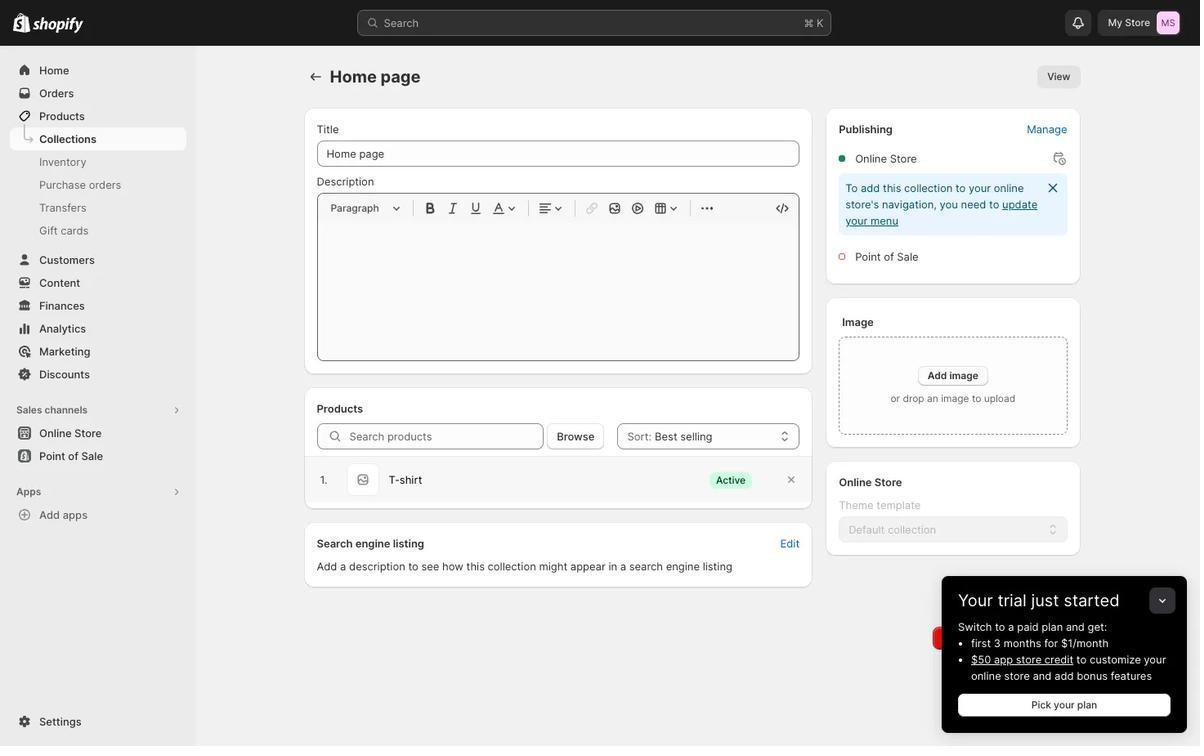 Task type: locate. For each thing, give the bounding box(es) containing it.
months
[[1004, 637, 1041, 650]]

add for add apps
[[39, 509, 60, 522]]

plan down bonus
[[1077, 699, 1097, 711]]

edit
[[780, 537, 800, 550]]

and
[[1066, 621, 1085, 634], [1033, 670, 1052, 683]]

add a description to see how this collection might appear in a search engine listing
[[317, 560, 732, 573]]

online up theme
[[839, 476, 872, 489]]

0 vertical spatial this
[[883, 181, 901, 195]]

your inside to customize your online store and add bonus features
[[1144, 653, 1166, 666]]

0 vertical spatial add
[[861, 181, 880, 195]]

store down months
[[1016, 653, 1042, 666]]

2 horizontal spatial add
[[928, 370, 947, 382]]

store down sales channels button
[[74, 427, 102, 440]]

point of sale down the online store button
[[39, 450, 103, 463]]

search engine listing
[[317, 537, 424, 550]]

add left apps in the left bottom of the page
[[39, 509, 60, 522]]

search up the page
[[384, 16, 419, 29]]

0 horizontal spatial home
[[39, 64, 69, 77]]

shirt
[[400, 473, 422, 486]]

store
[[1016, 653, 1042, 666], [1004, 670, 1030, 683]]

online up update
[[994, 181, 1024, 195]]

status
[[839, 173, 1067, 235]]

0 vertical spatial image
[[949, 370, 978, 382]]

online
[[994, 181, 1024, 195], [971, 670, 1001, 683]]

0 horizontal spatial a
[[340, 560, 346, 573]]

menu
[[871, 214, 898, 227]]

online store down channels on the bottom left
[[39, 427, 102, 440]]

to up you
[[956, 181, 966, 195]]

finances
[[39, 299, 85, 312]]

k
[[817, 16, 824, 29]]

pick your plan link
[[958, 694, 1171, 717]]

store right my at the right top
[[1125, 16, 1150, 29]]

your inside update your menu
[[845, 214, 868, 227]]

trial
[[998, 591, 1027, 611]]

point down menu at the top right of the page
[[855, 250, 881, 263]]

orders link
[[10, 82, 186, 105]]

of down menu at the top right of the page
[[884, 250, 894, 263]]

listing up the see
[[393, 537, 424, 550]]

1 vertical spatial point
[[39, 450, 65, 463]]

shopify image
[[13, 13, 30, 33], [33, 17, 84, 33]]

just
[[1031, 591, 1059, 611]]

1 vertical spatial this
[[466, 560, 485, 573]]

0 horizontal spatial sale
[[81, 450, 103, 463]]

0 vertical spatial and
[[1066, 621, 1085, 634]]

add up the store's
[[861, 181, 880, 195]]

0 horizontal spatial point of sale
[[39, 450, 103, 463]]

add
[[928, 370, 947, 382], [39, 509, 60, 522], [317, 560, 337, 573]]

image
[[949, 370, 978, 382], [941, 392, 969, 405]]

browse
[[557, 430, 595, 443]]

your
[[969, 181, 991, 195], [845, 214, 868, 227], [1144, 653, 1166, 666], [1054, 699, 1075, 711]]

1 horizontal spatial home
[[330, 67, 377, 87]]

point up apps
[[39, 450, 65, 463]]

0 vertical spatial plan
[[1042, 621, 1063, 634]]

orders
[[89, 178, 121, 191]]

app
[[994, 653, 1013, 666]]

title
[[317, 123, 339, 136]]

1 horizontal spatial products
[[317, 402, 363, 415]]

online
[[855, 152, 887, 165], [39, 427, 72, 440], [839, 476, 872, 489]]

you
[[940, 198, 958, 211]]

this right how
[[466, 560, 485, 573]]

0 vertical spatial online
[[855, 152, 887, 165]]

online down the $50
[[971, 670, 1001, 683]]

sale
[[897, 250, 919, 263], [81, 450, 103, 463]]

0 horizontal spatial point
[[39, 450, 65, 463]]

online store inside button
[[39, 427, 102, 440]]

discounts link
[[10, 363, 186, 386]]

Title text field
[[317, 141, 800, 167]]

1 horizontal spatial add
[[317, 560, 337, 573]]

add up an
[[928, 370, 947, 382]]

2 vertical spatial online
[[839, 476, 872, 489]]

of
[[884, 250, 894, 263], [68, 450, 78, 463]]

add inside the to add this collection to your online store's navigation, you need to
[[861, 181, 880, 195]]

edit button
[[771, 532, 810, 555]]

online inside to customize your online store and add bonus features
[[971, 670, 1001, 683]]

description
[[317, 175, 374, 188]]

0 vertical spatial point of sale
[[855, 250, 919, 263]]

paragraph button
[[324, 199, 406, 218]]

1 horizontal spatial this
[[883, 181, 901, 195]]

online inside the to add this collection to your online store's navigation, you need to
[[994, 181, 1024, 195]]

1 vertical spatial add
[[39, 509, 60, 522]]

home for home page
[[330, 67, 377, 87]]

a left paid
[[1008, 621, 1014, 634]]

0 vertical spatial sale
[[897, 250, 919, 263]]

$50
[[971, 653, 991, 666]]

0 horizontal spatial search
[[317, 537, 353, 550]]

1 horizontal spatial plan
[[1077, 699, 1097, 711]]

search up the description
[[317, 537, 353, 550]]

1 horizontal spatial add
[[1055, 670, 1074, 683]]

⌘ k
[[804, 16, 824, 29]]

1 vertical spatial point of sale
[[39, 450, 103, 463]]

store
[[1125, 16, 1150, 29], [890, 152, 917, 165], [74, 427, 102, 440], [875, 476, 902, 489]]

1 horizontal spatial search
[[384, 16, 419, 29]]

0 vertical spatial search
[[384, 16, 419, 29]]

search
[[384, 16, 419, 29], [317, 537, 353, 550]]

to down $1/month
[[1077, 653, 1087, 666]]

sale down the online store button
[[81, 450, 103, 463]]

plan
[[1042, 621, 1063, 634], [1077, 699, 1097, 711]]

purchase orders
[[39, 178, 121, 191]]

sales
[[16, 404, 42, 416]]

store down $50 app store credit link
[[1004, 670, 1030, 683]]

customize
[[1090, 653, 1141, 666]]

sales channels button
[[10, 399, 186, 422]]

delete collection
[[943, 632, 1022, 644]]

need
[[961, 198, 986, 211]]

1 vertical spatial online
[[971, 670, 1001, 683]]

upload
[[984, 392, 1016, 405]]

1 vertical spatial of
[[68, 450, 78, 463]]

1 vertical spatial products
[[317, 402, 363, 415]]

1 vertical spatial online
[[39, 427, 72, 440]]

your right pick
[[1054, 699, 1075, 711]]

home left the page
[[330, 67, 377, 87]]

drop
[[903, 392, 924, 405]]

point of sale down menu at the top right of the page
[[855, 250, 919, 263]]

image right an
[[941, 392, 969, 405]]

2 horizontal spatial a
[[1008, 621, 1014, 634]]

might
[[539, 560, 568, 573]]

your trial just started
[[958, 591, 1120, 611]]

1 horizontal spatial a
[[620, 560, 626, 573]]

add down the search engine listing
[[317, 560, 337, 573]]

of down the online store button
[[68, 450, 78, 463]]

apps button
[[10, 481, 186, 504]]

1 horizontal spatial listing
[[703, 560, 732, 573]]

0 vertical spatial add
[[928, 370, 947, 382]]

1 horizontal spatial engine
[[666, 560, 700, 573]]

t-shirt
[[389, 473, 422, 486]]

and up $1/month
[[1066, 621, 1085, 634]]

products
[[39, 110, 85, 123], [317, 402, 363, 415]]

gift cards
[[39, 224, 89, 237]]

your up features
[[1144, 653, 1166, 666]]

your trial just started button
[[942, 576, 1187, 611]]

a right in
[[620, 560, 626, 573]]

and inside to customize your online store and add bonus features
[[1033, 670, 1052, 683]]

your up need
[[969, 181, 991, 195]]

1 vertical spatial search
[[317, 537, 353, 550]]

Search products text field
[[350, 423, 544, 450]]

apps
[[16, 486, 41, 498]]

engine right the search
[[666, 560, 700, 573]]

1 horizontal spatial shopify image
[[33, 17, 84, 33]]

1 horizontal spatial point
[[855, 250, 881, 263]]

online store up "theme template" in the right of the page
[[839, 476, 902, 489]]

collection up app
[[976, 632, 1022, 644]]

gift cards link
[[10, 219, 186, 242]]

a left the description
[[340, 560, 346, 573]]

your down the store's
[[845, 214, 868, 227]]

0 vertical spatial of
[[884, 250, 894, 263]]

0 horizontal spatial and
[[1033, 670, 1052, 683]]

3
[[994, 637, 1001, 650]]

1 vertical spatial online store
[[39, 427, 102, 440]]

image
[[842, 316, 874, 329]]

online down sales channels
[[39, 427, 72, 440]]

add apps button
[[10, 504, 186, 526]]

default collection
[[849, 523, 936, 536]]

0 vertical spatial point
[[855, 250, 881, 263]]

a inside "element"
[[1008, 621, 1014, 634]]

and down credit
[[1033, 670, 1052, 683]]

1 vertical spatial add
[[1055, 670, 1074, 683]]

0 vertical spatial products
[[39, 110, 85, 123]]

orders
[[39, 87, 74, 100]]

1 vertical spatial engine
[[666, 560, 700, 573]]

1 horizontal spatial and
[[1066, 621, 1085, 634]]

2 vertical spatial add
[[317, 560, 337, 573]]

plan up for at right
[[1042, 621, 1063, 634]]

listing right the search
[[703, 560, 732, 573]]

see
[[421, 560, 439, 573]]

online down publishing
[[855, 152, 887, 165]]

online store
[[855, 152, 917, 165], [39, 427, 102, 440], [839, 476, 902, 489]]

analytics
[[39, 322, 86, 335]]

bonus
[[1077, 670, 1108, 683]]

1 vertical spatial store
[[1004, 670, 1030, 683]]

home
[[39, 64, 69, 77], [330, 67, 377, 87]]

add down credit
[[1055, 670, 1074, 683]]

marketing
[[39, 345, 90, 358]]

1 vertical spatial and
[[1033, 670, 1052, 683]]

collection up the navigation,
[[904, 181, 953, 195]]

0 vertical spatial online
[[994, 181, 1024, 195]]

0 horizontal spatial listing
[[393, 537, 424, 550]]

0 horizontal spatial add
[[39, 509, 60, 522]]

search for search
[[384, 16, 419, 29]]

image up or drop an image to upload
[[949, 370, 978, 382]]

this up the navigation,
[[883, 181, 901, 195]]

0 horizontal spatial of
[[68, 450, 78, 463]]

listing
[[393, 537, 424, 550], [703, 560, 732, 573]]

paragraph
[[331, 202, 379, 214]]

home up orders
[[39, 64, 69, 77]]

t-
[[389, 473, 400, 486]]

pick your plan
[[1032, 699, 1097, 711]]

my store
[[1108, 16, 1150, 29]]

online store down publishing
[[855, 152, 917, 165]]

sort:
[[627, 430, 652, 443]]

to up the 3
[[995, 621, 1005, 634]]

a
[[340, 560, 346, 573], [620, 560, 626, 573], [1008, 621, 1014, 634]]

1 vertical spatial sale
[[81, 450, 103, 463]]

to left the see
[[408, 560, 418, 573]]

0 horizontal spatial engine
[[355, 537, 390, 550]]

1 vertical spatial listing
[[703, 560, 732, 573]]

0 horizontal spatial this
[[466, 560, 485, 573]]

credit
[[1045, 653, 1074, 666]]

and for plan
[[1066, 621, 1085, 634]]

sale inside button
[[81, 450, 103, 463]]

0 horizontal spatial add
[[861, 181, 880, 195]]

point of sale
[[855, 250, 919, 263], [39, 450, 103, 463]]

1 horizontal spatial sale
[[897, 250, 919, 263]]

1 horizontal spatial of
[[884, 250, 894, 263]]

sale down menu at the top right of the page
[[897, 250, 919, 263]]

delete
[[943, 632, 973, 644]]

add inside button
[[39, 509, 60, 522]]

engine up the description
[[355, 537, 390, 550]]

cards
[[61, 224, 89, 237]]



Task type: describe. For each thing, give the bounding box(es) containing it.
add apps
[[39, 509, 88, 522]]

and for store
[[1033, 670, 1052, 683]]

my
[[1108, 16, 1123, 29]]

point inside button
[[39, 450, 65, 463]]

point of sale button
[[0, 445, 196, 468]]

products link
[[10, 105, 186, 128]]

1 horizontal spatial point of sale
[[855, 250, 919, 263]]

inventory link
[[10, 150, 186, 173]]

add image
[[928, 370, 978, 382]]

update your menu
[[845, 198, 1038, 227]]

view link
[[1038, 65, 1080, 88]]

0 horizontal spatial plan
[[1042, 621, 1063, 634]]

store inside button
[[74, 427, 102, 440]]

finances link
[[10, 294, 186, 317]]

marketing link
[[10, 340, 186, 363]]

t-shirt link
[[389, 472, 422, 488]]

to
[[845, 181, 858, 195]]

collection left might
[[488, 560, 536, 573]]

collection inside button
[[976, 632, 1022, 644]]

0 horizontal spatial shopify image
[[13, 13, 30, 33]]

$1/month
[[1061, 637, 1109, 650]]

discounts
[[39, 368, 90, 381]]

my store image
[[1157, 11, 1180, 34]]

status containing to add this collection to your online store's navigation, you need to
[[839, 173, 1067, 235]]

gift
[[39, 224, 58, 237]]

0 horizontal spatial products
[[39, 110, 85, 123]]

description
[[349, 560, 405, 573]]

to inside to customize your online store and add bonus features
[[1077, 653, 1087, 666]]

or
[[891, 392, 900, 405]]

home link
[[10, 59, 186, 82]]

to customize your online store and add bonus features
[[971, 653, 1166, 683]]

this inside the to add this collection to your online store's navigation, you need to
[[883, 181, 901, 195]]

or drop an image to upload
[[891, 392, 1016, 405]]

collection down the "template"
[[888, 523, 936, 536]]

of inside button
[[68, 450, 78, 463]]

to right need
[[989, 198, 999, 211]]

theme
[[839, 499, 874, 512]]

publishing
[[839, 123, 893, 136]]

customers link
[[10, 249, 186, 271]]

0 vertical spatial store
[[1016, 653, 1042, 666]]

point of sale inside button
[[39, 450, 103, 463]]

for
[[1044, 637, 1058, 650]]

⌘
[[804, 16, 814, 29]]

store inside to customize your online store and add bonus features
[[1004, 670, 1030, 683]]

sales channels
[[16, 404, 88, 416]]

add for add a description to see how this collection might appear in a search engine listing
[[317, 560, 337, 573]]

0 vertical spatial listing
[[393, 537, 424, 550]]

update your menu link
[[845, 198, 1038, 227]]

first 3 months for $1/month
[[971, 637, 1109, 650]]

search
[[629, 560, 663, 573]]

settings link
[[10, 710, 186, 733]]

collection inside the to add this collection to your online store's navigation, you need to
[[904, 181, 953, 195]]

started
[[1064, 591, 1120, 611]]

content link
[[10, 271, 186, 294]]

to left "upload"
[[972, 392, 981, 405]]

1 vertical spatial plan
[[1077, 699, 1097, 711]]

template
[[877, 499, 921, 512]]

your trial just started element
[[942, 619, 1187, 733]]

save
[[1048, 632, 1071, 644]]

0 vertical spatial online store
[[855, 152, 917, 165]]

1 vertical spatial image
[[941, 392, 969, 405]]

store up "theme template" in the right of the page
[[875, 476, 902, 489]]

best
[[655, 430, 677, 443]]

0 vertical spatial engine
[[355, 537, 390, 550]]

update
[[1002, 198, 1038, 211]]

2 vertical spatial online store
[[839, 476, 902, 489]]

store's
[[845, 198, 879, 211]]

$50 app store credit link
[[971, 653, 1074, 666]]

analytics link
[[10, 317, 186, 340]]

delete collection button
[[933, 627, 1031, 650]]

point of sale link
[[10, 445, 186, 468]]

transfers
[[39, 201, 86, 214]]

manage button
[[1017, 118, 1077, 141]]

store up the navigation,
[[890, 152, 917, 165]]

theme template
[[839, 499, 921, 512]]

search for search engine listing
[[317, 537, 353, 550]]

sort: best selling
[[627, 430, 712, 443]]

switch
[[958, 621, 992, 634]]

switch to a paid plan and get:
[[958, 621, 1107, 634]]

purchase orders link
[[10, 173, 186, 196]]

get:
[[1088, 621, 1107, 634]]

to add this collection to your online store's navigation, you need to
[[845, 181, 1024, 211]]

how
[[442, 560, 463, 573]]

save button
[[1038, 627, 1080, 650]]

first
[[971, 637, 991, 650]]

inventory
[[39, 155, 86, 168]]

in
[[609, 560, 617, 573]]

purchase
[[39, 178, 86, 191]]

your inside the to add this collection to your online store's navigation, you need to
[[969, 181, 991, 195]]

online inside online store link
[[39, 427, 72, 440]]

home for home
[[39, 64, 69, 77]]

$50 app store credit
[[971, 653, 1074, 666]]

add for add image
[[928, 370, 947, 382]]

page
[[381, 67, 421, 87]]

browse button
[[547, 423, 605, 450]]

add inside to customize your online store and add bonus features
[[1055, 670, 1074, 683]]

online store link
[[10, 422, 186, 445]]

home page
[[330, 67, 421, 87]]

selling
[[680, 430, 712, 443]]

manage
[[1027, 123, 1067, 136]]

collections link
[[10, 128, 186, 150]]

an
[[927, 392, 938, 405]]

channels
[[45, 404, 88, 416]]

pick
[[1032, 699, 1051, 711]]

view
[[1047, 70, 1071, 83]]

features
[[1111, 670, 1152, 683]]



Task type: vqa. For each thing, say whether or not it's contained in the screenshot.
the Settings dialog
no



